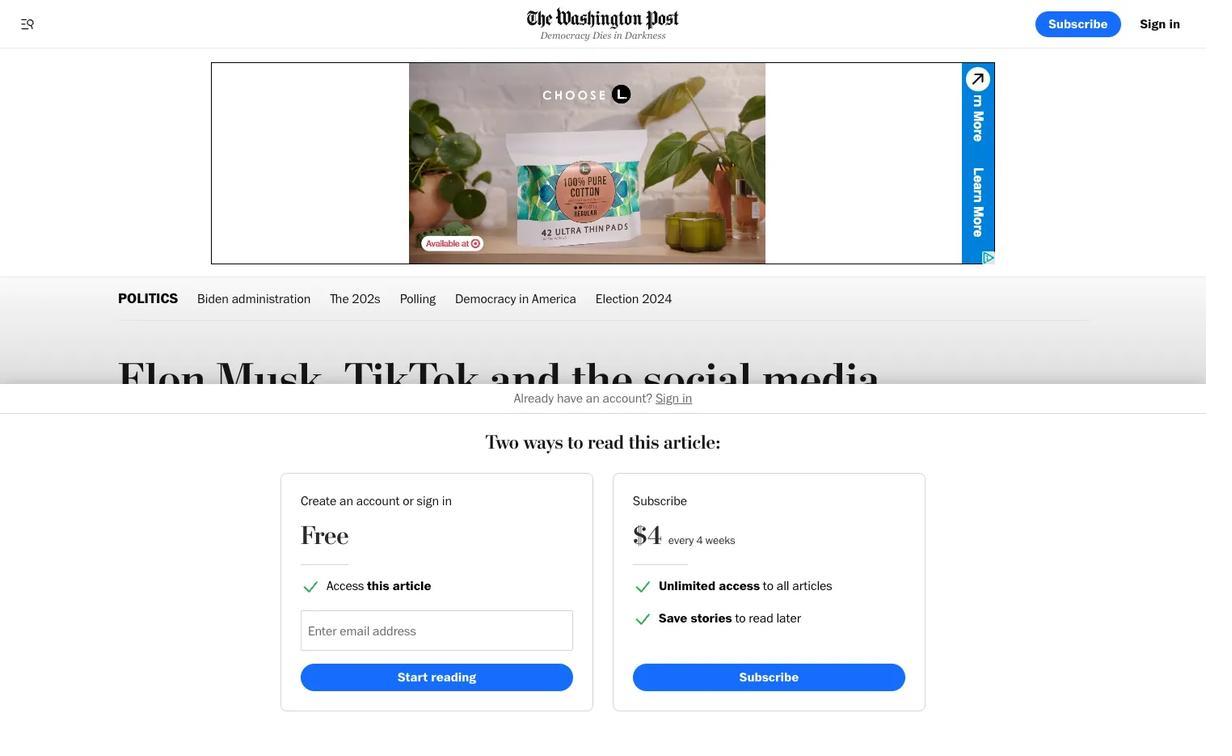 Task type: describe. For each thing, give the bounding box(es) containing it.
search and browse sections image
[[19, 16, 36, 32]]

dies
[[593, 30, 612, 41]]

or
[[403, 494, 414, 509]]

account?
[[603, 391, 653, 406]]

sign in
[[1141, 16, 1181, 31]]

philip bump link
[[239, 474, 304, 489]]

0 horizontal spatial sign
[[656, 391, 680, 406]]

subscribe button
[[633, 664, 906, 691]]

sign
[[417, 494, 439, 509]]

$4
[[633, 521, 662, 553]]

to for access
[[763, 578, 774, 593]]

stories
[[691, 610, 732, 626]]

reading
[[431, 669, 476, 685]]

2023
[[187, 518, 213, 531]]

election 2024
[[596, 291, 672, 306]]

the 202s link
[[330, 277, 381, 320]]

start
[[398, 669, 428, 685]]

and
[[490, 354, 562, 408]]

unlimited access to all articles
[[659, 578, 833, 593]]

two ways to read this article:
[[486, 431, 721, 454]]

musk,
[[216, 354, 334, 408]]

democracy dies in darkness
[[540, 30, 666, 41]]

philip
[[239, 474, 269, 489]]

two
[[486, 431, 519, 454]]

every
[[669, 534, 694, 547]]

start reading
[[398, 669, 476, 685]]

have
[[557, 391, 583, 406]]

in inside "link"
[[1170, 16, 1181, 31]]

philip bump
[[239, 474, 304, 489]]

read for this
[[588, 431, 624, 454]]

1 vertical spatial an
[[340, 494, 353, 509]]

16,
[[170, 518, 184, 531]]

to for ways
[[568, 431, 583, 454]]

0 vertical spatial advertisement region
[[211, 62, 995, 264]]

later
[[777, 610, 801, 626]]

sign in link
[[1128, 11, 1194, 37]]

free
[[301, 521, 349, 553]]

at
[[216, 518, 225, 531]]

unlimited
[[659, 578, 716, 593]]

subscribe for subscribe button
[[740, 669, 799, 685]]

$4 every 4 weeks
[[633, 521, 736, 553]]

article:
[[664, 431, 721, 454]]

democracy for democracy dies in darkness
[[540, 30, 590, 41]]

subscribe for subscribe link
[[1049, 16, 1108, 31]]

1 vertical spatial advertisement region
[[846, 559, 1088, 734]]

democracy for democracy in america
[[455, 291, 516, 306]]

november
[[118, 518, 167, 531]]

administration
[[232, 291, 311, 306]]

biden administration link
[[197, 277, 311, 320]]



Task type: locate. For each thing, give the bounding box(es) containing it.
0 horizontal spatial this
[[367, 578, 389, 593]]

this down 'account?'
[[629, 431, 659, 454]]

polling
[[400, 291, 436, 306]]

bump
[[272, 474, 304, 489]]

1 horizontal spatial subscribe
[[740, 669, 799, 685]]

an right create in the left bottom of the page
[[340, 494, 353, 509]]

0 horizontal spatial read
[[588, 431, 624, 454]]

1 vertical spatial this
[[367, 578, 389, 593]]

democracy dies in darkness link
[[527, 8, 679, 41]]

1 horizontal spatial this
[[629, 431, 659, 454]]

sign
[[1141, 16, 1166, 31], [656, 391, 680, 406]]

read
[[588, 431, 624, 454], [749, 610, 774, 626]]

in
[[1170, 16, 1181, 31], [614, 30, 623, 41], [519, 291, 529, 306], [682, 391, 693, 406], [442, 494, 452, 509]]

save stories to read later
[[659, 610, 801, 626]]

1 horizontal spatial read
[[749, 610, 774, 626]]

2 horizontal spatial subscribe
[[1049, 16, 1108, 31]]

sign inside "link"
[[1141, 16, 1166, 31]]

2024
[[642, 291, 672, 306]]

an
[[586, 391, 600, 406], [340, 494, 353, 509]]

media
[[763, 354, 880, 408]]

0 vertical spatial democracy
[[540, 30, 590, 41]]

polling link
[[400, 277, 436, 320]]

p.m.
[[252, 518, 273, 531]]

elon
[[118, 354, 206, 408]]

1 horizontal spatial democracy
[[540, 30, 590, 41]]

democracy inside primary element
[[540, 30, 590, 41]]

election
[[596, 291, 639, 306]]

1 vertical spatial subscribe
[[633, 494, 687, 509]]

0 vertical spatial subscribe
[[1049, 16, 1108, 31]]

account
[[356, 494, 400, 509]]

0 vertical spatial sign
[[1141, 16, 1166, 31]]

an right have
[[586, 391, 600, 406]]

sign right subscribe link
[[1141, 16, 1166, 31]]

article
[[393, 578, 431, 593]]

sign in button
[[656, 391, 693, 406]]

the
[[572, 354, 633, 408]]

0 horizontal spatial subscribe
[[633, 494, 687, 509]]

america
[[532, 291, 576, 306]]

1 horizontal spatial to
[[735, 610, 746, 626]]

est
[[275, 518, 293, 531]]

to right stories
[[735, 610, 746, 626]]

sign right 'account?'
[[656, 391, 680, 406]]

subscribe inside button
[[740, 669, 799, 685]]

biden
[[197, 291, 229, 306]]

create
[[301, 494, 337, 509]]

this right access
[[367, 578, 389, 593]]

1 horizontal spatial an
[[586, 391, 600, 406]]

democracy right polling
[[455, 291, 516, 306]]

the 202s
[[330, 291, 381, 306]]

tiktok
[[344, 354, 480, 408]]

access
[[719, 578, 760, 593]]

read left 'later'
[[749, 610, 774, 626]]

read down already have an account? sign in
[[588, 431, 624, 454]]

1 horizontal spatial sign
[[1141, 16, 1166, 31]]

elon musk, tiktok and the social media ownership problem
[[118, 354, 880, 458]]

4
[[697, 534, 703, 547]]

0 horizontal spatial to
[[568, 431, 583, 454]]

1:02
[[228, 518, 249, 531]]

social
[[643, 354, 752, 408]]

1 vertical spatial democracy
[[455, 291, 516, 306]]

2 horizontal spatial to
[[763, 578, 774, 593]]

1 vertical spatial sign
[[656, 391, 680, 406]]

subscribe
[[1049, 16, 1108, 31], [633, 494, 687, 509], [740, 669, 799, 685]]

biden administration
[[197, 291, 311, 306]]

create an account or sign in
[[301, 494, 452, 509]]

election 2024 link
[[596, 277, 672, 320]]

democracy
[[540, 30, 590, 41], [455, 291, 516, 306]]

1 vertical spatial read
[[749, 610, 774, 626]]

0 horizontal spatial democracy
[[455, 291, 516, 306]]

0 vertical spatial read
[[588, 431, 624, 454]]

primary element
[[0, 0, 1207, 49]]

democracy in america
[[455, 291, 576, 306]]

already
[[514, 391, 554, 406]]

access this article
[[327, 578, 431, 593]]

0 horizontal spatial an
[[340, 494, 353, 509]]

all
[[777, 578, 790, 593]]

to right ways
[[568, 431, 583, 454]]

read for later
[[749, 610, 774, 626]]

the washington post homepage. image
[[527, 8, 679, 30]]

advertisement region
[[211, 62, 995, 264], [846, 559, 1088, 734]]

november 16, 2023 at 1:02 p.m. est
[[118, 518, 293, 531]]

democracy left "dies"
[[540, 30, 590, 41]]

202s
[[352, 291, 381, 306]]

tagline, democracy dies in darkness element
[[527, 30, 679, 41]]

the
[[330, 291, 349, 306]]

access
[[327, 578, 364, 593]]

0 vertical spatial this
[[629, 431, 659, 454]]

0 vertical spatial an
[[586, 391, 600, 406]]

2 vertical spatial subscribe
[[740, 669, 799, 685]]

to left all
[[763, 578, 774, 593]]

start reading button
[[301, 664, 573, 691]]

to for stories
[[735, 610, 746, 626]]

save
[[659, 610, 688, 626]]

2 vertical spatial to
[[735, 610, 746, 626]]

1 vertical spatial to
[[763, 578, 774, 593]]

0 vertical spatial to
[[568, 431, 583, 454]]

weeks
[[706, 534, 736, 547]]

ways
[[524, 431, 563, 454]]

subscribe link
[[1036, 11, 1121, 37]]

subscribe inside primary element
[[1049, 16, 1108, 31]]

to
[[568, 431, 583, 454], [763, 578, 774, 593], [735, 610, 746, 626]]

articles
[[793, 578, 833, 593]]

ownership
[[118, 404, 320, 458]]

democracy in america link
[[455, 277, 576, 320]]

darkness
[[625, 30, 666, 41]]

None text field
[[302, 611, 573, 650]]

problem
[[330, 404, 491, 458]]

this
[[629, 431, 659, 454], [367, 578, 389, 593]]

already have an account? sign in
[[514, 391, 693, 406]]



